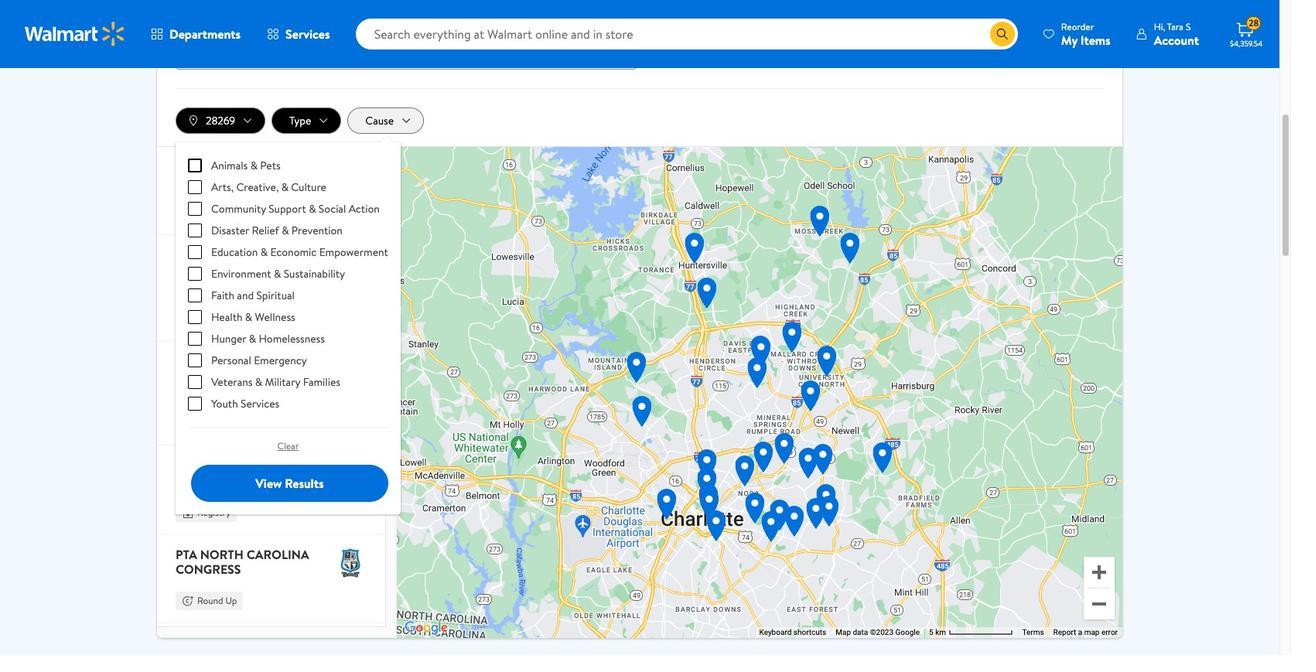 Task type: describe. For each thing, give the bounding box(es) containing it.
shortcuts
[[794, 629, 827, 637]]

results
[[285, 475, 324, 492]]

my
[[1062, 31, 1078, 48]]

round up for child
[[197, 206, 237, 219]]

ii
[[253, 457, 260, 474]]

green box solutions community support & social action
[[176, 246, 316, 297]]

outreach
[[277, 352, 344, 369]]

education
[[211, 245, 258, 260]]

arts, creative, & culture
[[211, 180, 327, 195]]

Hunger & Homelessness checkbox
[[188, 332, 202, 346]]

disaster
[[211, 223, 249, 239]]

prevention
[[292, 223, 343, 239]]

clear button
[[188, 434, 388, 459]]

social inside green box solutions community support & social action
[[283, 265, 311, 280]]

map
[[836, 629, 851, 637]]

pta north carolina congress
[[176, 547, 309, 578]]

services button
[[254, 15, 343, 53]]

disaster relief & prevention
[[211, 223, 343, 239]]

arts,
[[211, 180, 234, 195]]

28
[[1249, 16, 1260, 30]]

up for child
[[226, 206, 237, 219]]

registry for hunger
[[197, 507, 231, 520]]

spiritual
[[257, 288, 295, 304]]

pta
[[176, 547, 197, 564]]

community support & social action
[[211, 201, 380, 217]]

28269
[[206, 113, 235, 128]]

wellness
[[255, 310, 295, 325]]

round for child
[[197, 206, 223, 219]]

Search charity or registry name text field
[[176, 26, 637, 70]]

action inside green box solutions community support & social action
[[176, 281, 207, 297]]

personal emergency
[[211, 353, 307, 369]]

north
[[200, 547, 244, 564]]

search charity or registry name element
[[176, 6, 640, 70]]

congress
[[176, 561, 241, 578]]

up for carolina
[[226, 595, 237, 608]]

Health & Wellness checkbox
[[188, 311, 202, 325]]

Disaster Relief & Prevention checkbox
[[188, 224, 202, 238]]

data
[[853, 629, 869, 637]]

carolinas
[[176, 172, 245, 189]]

error
[[1102, 629, 1118, 637]]

keyboard shortcuts button
[[760, 628, 827, 639]]

registry for community
[[197, 312, 231, 325]]

green
[[176, 246, 216, 263]]

culture
[[291, 180, 327, 195]]

no bounds ii hunger & homelessness
[[176, 457, 289, 491]]

items
[[1081, 31, 1111, 48]]

bounds
[[198, 457, 250, 474]]

5
[[930, 629, 934, 637]]

journers
[[210, 352, 274, 369]]

emergency
[[254, 353, 307, 369]]

relief
[[252, 223, 279, 239]]

homelessness inside soul journers outreach ministries hunger & homelessness
[[223, 385, 289, 401]]

reorder
[[1062, 20, 1095, 33]]

map data ©2023 google
[[836, 629, 920, 637]]

km
[[936, 629, 947, 637]]

Youth Services checkbox
[[188, 397, 202, 411]]

report
[[1054, 629, 1077, 637]]

terms link
[[1023, 629, 1045, 637]]

raise a child of the carolinas
[[176, 158, 306, 189]]

& inside no bounds ii hunger & homelessness
[[213, 476, 221, 491]]

animals & pets
[[211, 158, 281, 174]]

soul
[[176, 352, 208, 369]]

sustainability
[[284, 266, 345, 282]]

economic
[[270, 245, 317, 260]]

Arts, Creative, & Culture checkbox
[[188, 181, 202, 194]]

Veterans & Military Families checkbox
[[188, 376, 202, 390]]

veterans & military families
[[211, 375, 341, 390]]

animals
[[211, 158, 248, 174]]

raise
[[176, 158, 210, 175]]

Personal Emergency checkbox
[[188, 354, 202, 368]]

group containing animals & pets
[[188, 155, 388, 415]]

terms
[[1023, 629, 1045, 637]]

keyboard
[[760, 629, 792, 637]]

round for carolina
[[197, 595, 223, 608]]

child
[[224, 158, 261, 175]]

s
[[1186, 20, 1191, 33]]

Education & Economic Empowerment checkbox
[[188, 246, 202, 260]]

education & economic empowerment
[[211, 245, 388, 260]]

health & wellness
[[211, 310, 295, 325]]

environment
[[211, 266, 271, 282]]

homelessness inside no bounds ii hunger & homelessness
[[223, 476, 289, 491]]

©2023
[[871, 629, 894, 637]]

0 vertical spatial support
[[269, 201, 306, 217]]

cause button
[[348, 108, 424, 134]]

veterans
[[211, 375, 253, 390]]

report a map error link
[[1054, 629, 1118, 637]]

youth services
[[211, 397, 280, 412]]



Task type: locate. For each thing, give the bounding box(es) containing it.
registry for ministries
[[197, 416, 231, 430]]

Environment & Sustainability checkbox
[[188, 267, 202, 281]]

google
[[896, 629, 920, 637]]

1 vertical spatial hunger
[[176, 385, 211, 401]]

up up disaster on the top
[[226, 206, 237, 219]]

5 km
[[930, 629, 949, 637]]

support up 'disaster relief & prevention'
[[269, 201, 306, 217]]

hunger inside soul journers outreach ministries hunger & homelessness
[[176, 385, 211, 401]]

1 registry from the top
[[197, 312, 231, 325]]

round up up disaster on the top
[[197, 206, 237, 219]]

action
[[349, 201, 380, 217], [176, 281, 207, 297]]

0 vertical spatial hunger
[[211, 331, 246, 347]]

hi,
[[1155, 20, 1166, 33]]

no
[[176, 457, 195, 474]]

social
[[319, 201, 346, 217], [283, 265, 311, 280]]

keyboard shortcuts
[[760, 629, 827, 637]]

carolina
[[247, 547, 309, 564]]

hi, tara s account
[[1155, 20, 1200, 48]]

0 vertical spatial up
[[226, 206, 237, 219]]

hunger down the 'no' at the left of the page
[[176, 476, 211, 491]]

youth
[[211, 397, 238, 412]]

1 vertical spatial community
[[176, 265, 231, 280]]

type
[[290, 113, 311, 128]]

cause
[[366, 113, 394, 128]]

2 vertical spatial round up
[[197, 595, 237, 608]]

1 horizontal spatial action
[[349, 201, 380, 217]]

hunger down health
[[211, 331, 246, 347]]

account
[[1155, 31, 1200, 48]]

homelessness inside group
[[259, 331, 325, 347]]

2 vertical spatial up
[[226, 595, 237, 608]]

families
[[303, 375, 341, 390]]

report a map error
[[1054, 629, 1118, 637]]

1 vertical spatial registry
[[197, 416, 231, 430]]

round up disaster relief & prevention checkbox on the top left of page
[[197, 206, 223, 219]]

soul journers outreach ministries hunger & homelessness
[[176, 352, 344, 401]]

1 vertical spatial support
[[233, 265, 271, 280]]

view results button
[[191, 465, 388, 503]]

services inside dropdown button
[[286, 26, 330, 43]]

registry down faith
[[197, 312, 231, 325]]

Walmart Site-Wide search field
[[356, 19, 1018, 50]]

google image
[[401, 619, 452, 639]]

view
[[256, 475, 282, 492]]

round up down congress
[[197, 595, 237, 608]]

Faith and Spiritual checkbox
[[188, 289, 202, 303]]

box
[[219, 246, 245, 263]]

hunger down ministries
[[176, 385, 211, 401]]

a
[[213, 158, 221, 175]]

creative,
[[236, 180, 279, 195]]

0 vertical spatial round
[[197, 206, 223, 219]]

a
[[1079, 629, 1083, 637]]

group
[[188, 155, 388, 415]]

Community Support & Social Action checkbox
[[188, 202, 202, 216]]

community inside green box solutions community support & social action
[[176, 265, 231, 280]]

0 vertical spatial community
[[211, 201, 266, 217]]

0 vertical spatial action
[[349, 201, 380, 217]]

registry down youth
[[197, 416, 231, 430]]

community up disaster on the top
[[211, 201, 266, 217]]

registry
[[197, 312, 231, 325], [197, 416, 231, 430], [197, 507, 231, 520]]

1 horizontal spatial services
[[286, 26, 330, 43]]

pets
[[260, 158, 281, 174]]

ministries
[[176, 367, 242, 384]]

&
[[250, 158, 258, 174], [281, 180, 289, 195], [309, 201, 316, 217], [282, 223, 289, 239], [261, 245, 268, 260], [273, 265, 281, 280], [274, 266, 281, 282], [245, 310, 252, 325], [249, 331, 256, 347], [255, 375, 263, 390], [213, 385, 221, 401], [213, 476, 221, 491]]

services
[[286, 26, 330, 43], [241, 397, 280, 412]]

28269 button
[[176, 108, 266, 134]]

& inside soul journers outreach ministries hunger & homelessness
[[213, 385, 221, 401]]

type button
[[272, 108, 342, 134]]

2 registry from the top
[[197, 416, 231, 430]]

1 vertical spatial action
[[176, 281, 207, 297]]

up down congress
[[226, 595, 237, 608]]

0 vertical spatial services
[[286, 26, 330, 43]]

hunger & homelessness
[[211, 331, 325, 347]]

clear
[[277, 440, 299, 453]]

3 registry from the top
[[197, 507, 231, 520]]

0 vertical spatial homelessness
[[259, 331, 325, 347]]

Animals & Pets checkbox
[[188, 159, 202, 173]]

community inside group
[[211, 201, 266, 217]]

2 vertical spatial round
[[197, 595, 223, 608]]

personal
[[211, 353, 251, 369]]

round up for carolina
[[197, 595, 237, 608]]

2 vertical spatial registry
[[197, 507, 231, 520]]

hunger inside no bounds ii hunger & homelessness
[[176, 476, 211, 491]]

faith
[[211, 288, 234, 304]]

1 vertical spatial social
[[283, 265, 311, 280]]

1 horizontal spatial social
[[319, 201, 346, 217]]

1 vertical spatial homelessness
[[223, 385, 289, 401]]

Search search field
[[356, 19, 1018, 50]]

hunger
[[211, 331, 246, 347], [176, 385, 211, 401], [176, 476, 211, 491]]

round down congress
[[197, 595, 223, 608]]

walmart image
[[25, 22, 125, 46]]

environment & sustainability
[[211, 266, 345, 282]]

0 vertical spatial registry
[[197, 312, 231, 325]]

map region
[[397, 147, 1123, 639]]

5 km button
[[925, 628, 1018, 639]]

1 vertical spatial round up
[[265, 312, 305, 325]]

1 vertical spatial up
[[293, 312, 305, 325]]

0 horizontal spatial action
[[176, 281, 207, 297]]

registry up the north
[[197, 507, 231, 520]]

homelessness
[[259, 331, 325, 347], [223, 385, 289, 401], [223, 476, 289, 491]]

2 vertical spatial homelessness
[[223, 476, 289, 491]]

0 vertical spatial social
[[319, 201, 346, 217]]

solutions
[[248, 246, 316, 263]]

reorder my items
[[1062, 20, 1111, 48]]

up down spiritual
[[293, 312, 305, 325]]

0 horizontal spatial social
[[283, 265, 311, 280]]

community
[[211, 201, 266, 217], [176, 265, 231, 280]]

& inside green box solutions community support & social action
[[273, 265, 281, 280]]

departments
[[170, 26, 241, 43]]

tara
[[1168, 20, 1184, 33]]

1 vertical spatial round
[[265, 312, 291, 325]]

empowerment
[[319, 245, 388, 260]]

military
[[265, 375, 301, 390]]

social down education & economic empowerment
[[283, 265, 311, 280]]

community down green on the left top of the page
[[176, 265, 231, 280]]

round up down spiritual
[[265, 312, 305, 325]]

faith and spiritual
[[211, 288, 295, 304]]

of
[[264, 158, 281, 175]]

search icon image
[[997, 28, 1009, 40]]

round up hunger & homelessness
[[265, 312, 291, 325]]

support up faith and spiritual
[[233, 265, 271, 280]]

social up prevention
[[319, 201, 346, 217]]

1 vertical spatial services
[[241, 397, 280, 412]]

action up empowerment
[[349, 201, 380, 217]]

2 vertical spatial hunger
[[176, 476, 211, 491]]

up
[[226, 206, 237, 219], [293, 312, 305, 325], [226, 595, 237, 608]]

health
[[211, 310, 243, 325]]

action up health & wellness option
[[176, 281, 207, 297]]

support inside green box solutions community support & social action
[[233, 265, 271, 280]]

$4,359.54
[[1231, 38, 1263, 49]]

0 horizontal spatial services
[[241, 397, 280, 412]]

view results
[[256, 475, 324, 492]]

and
[[237, 288, 254, 304]]

0 vertical spatial round up
[[197, 206, 237, 219]]

the
[[283, 158, 306, 175]]



Task type: vqa. For each thing, say whether or not it's contained in the screenshot.
"dashboard"
no



